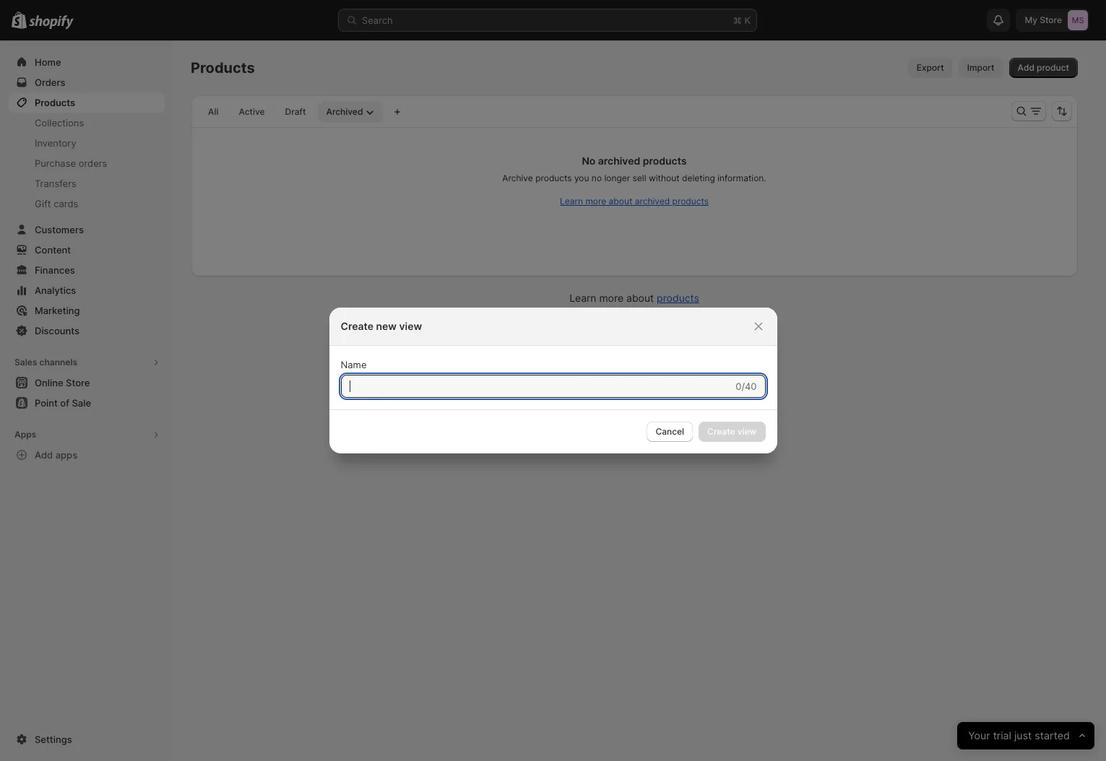 Task type: describe. For each thing, give the bounding box(es) containing it.
create
[[341, 320, 374, 332]]

shopify image
[[29, 15, 74, 29]]

longer
[[604, 173, 630, 184]]

home link
[[9, 52, 165, 72]]

cancel button
[[647, 422, 693, 442]]

deleting
[[682, 173, 715, 184]]

sales channels
[[14, 357, 77, 368]]

export
[[917, 62, 944, 73]]

settings link
[[9, 730, 165, 750]]

more for learn more about archived products
[[585, 196, 606, 207]]

channels
[[39, 357, 77, 368]]

draft
[[285, 106, 306, 117]]

new
[[376, 320, 397, 332]]

no
[[592, 173, 602, 184]]

gift cards link
[[9, 194, 165, 214]]

⌘ k
[[733, 14, 751, 26]]

apps
[[55, 449, 77, 461]]

active
[[239, 106, 265, 117]]

create new view dialog
[[0, 308, 1106, 454]]

transfers
[[35, 178, 76, 189]]

about for products
[[626, 292, 654, 304]]

information.
[[718, 173, 766, 184]]

no
[[582, 155, 596, 167]]

tab list containing all
[[197, 101, 386, 122]]

learn more about archived products link
[[560, 196, 709, 207]]

inventory
[[35, 137, 76, 149]]

archive
[[502, 173, 533, 184]]

search
[[362, 14, 393, 26]]

all link
[[199, 102, 227, 122]]

sales
[[14, 357, 37, 368]]

settings
[[35, 734, 72, 746]]

without
[[649, 173, 680, 184]]

add for add product
[[1018, 62, 1034, 73]]

add apps
[[35, 449, 77, 461]]

transfers link
[[9, 173, 165, 194]]

draft link
[[276, 102, 315, 122]]

Name text field
[[341, 375, 733, 398]]

add product link
[[1009, 58, 1078, 78]]

sell
[[633, 173, 646, 184]]

sales channels button
[[9, 353, 165, 373]]

products link
[[9, 92, 165, 113]]



Task type: vqa. For each thing, say whether or not it's contained in the screenshot.
Add related to Add product
yes



Task type: locate. For each thing, give the bounding box(es) containing it.
apps button
[[9, 425, 165, 445]]

1 vertical spatial add
[[35, 449, 53, 461]]

archived up longer
[[598, 155, 640, 167]]

1 horizontal spatial add
[[1018, 62, 1034, 73]]

add product
[[1018, 62, 1069, 73]]

learn for learn more about products
[[569, 292, 596, 304]]

learn for learn more about archived products
[[560, 196, 583, 207]]

about down longer
[[609, 196, 632, 207]]

learn more about products
[[569, 292, 699, 304]]

cards
[[54, 198, 78, 210]]

1 vertical spatial learn
[[569, 292, 596, 304]]

archived down without
[[635, 196, 670, 207]]

0 horizontal spatial products
[[35, 97, 75, 108]]

purchase orders
[[35, 157, 107, 169]]

more down the no
[[585, 196, 606, 207]]

1 vertical spatial more
[[599, 292, 624, 304]]

tab list
[[197, 101, 386, 122]]

1 vertical spatial about
[[626, 292, 654, 304]]

0 vertical spatial products
[[191, 59, 255, 77]]

discounts link
[[9, 321, 165, 341]]

archived
[[598, 155, 640, 167], [635, 196, 670, 207]]

0 vertical spatial learn
[[560, 196, 583, 207]]

view
[[399, 320, 422, 332]]

learn
[[560, 196, 583, 207], [569, 292, 596, 304]]

0 vertical spatial more
[[585, 196, 606, 207]]

import
[[967, 62, 995, 73]]

add inside button
[[35, 449, 53, 461]]

inventory link
[[9, 133, 165, 153]]

0 horizontal spatial add
[[35, 449, 53, 461]]

all
[[208, 106, 218, 117]]

export button
[[908, 58, 953, 78]]

no archived products
[[582, 155, 687, 167]]

product
[[1037, 62, 1069, 73]]

0 vertical spatial add
[[1018, 62, 1034, 73]]

collections
[[35, 117, 84, 129]]

⌘
[[733, 14, 742, 26]]

more for learn more about products
[[599, 292, 624, 304]]

cancel
[[656, 426, 684, 437]]

orders
[[79, 157, 107, 169]]

products up all
[[191, 59, 255, 77]]

name
[[341, 359, 367, 371]]

products up "collections"
[[35, 97, 75, 108]]

more
[[585, 196, 606, 207], [599, 292, 624, 304]]

learn more about archived products
[[560, 196, 709, 207]]

discounts
[[35, 325, 79, 337]]

import button
[[958, 58, 1003, 78]]

1 vertical spatial products
[[35, 97, 75, 108]]

add
[[1018, 62, 1034, 73], [35, 449, 53, 461]]

about
[[609, 196, 632, 207], [626, 292, 654, 304]]

about for archived
[[609, 196, 632, 207]]

k
[[744, 14, 751, 26]]

1 horizontal spatial products
[[191, 59, 255, 77]]

products
[[191, 59, 255, 77], [35, 97, 75, 108]]

purchase
[[35, 157, 76, 169]]

more left products link
[[599, 292, 624, 304]]

1 vertical spatial archived
[[635, 196, 670, 207]]

home
[[35, 56, 61, 68]]

0 vertical spatial archived
[[598, 155, 640, 167]]

apps
[[14, 429, 36, 440]]

gift
[[35, 198, 51, 210]]

add for add apps
[[35, 449, 53, 461]]

add left apps
[[35, 449, 53, 461]]

purchase orders link
[[9, 153, 165, 173]]

products
[[643, 155, 687, 167], [535, 173, 572, 184], [672, 196, 709, 207], [657, 292, 699, 304]]

gift cards
[[35, 198, 78, 210]]

active link
[[230, 102, 273, 122]]

create new view
[[341, 320, 422, 332]]

archive products you no longer sell without deleting information.
[[502, 173, 766, 184]]

collections link
[[9, 113, 165, 133]]

you
[[574, 173, 589, 184]]

0 vertical spatial about
[[609, 196, 632, 207]]

products link
[[657, 292, 699, 304]]

add apps button
[[9, 445, 165, 465]]

add left the product
[[1018, 62, 1034, 73]]

about left products link
[[626, 292, 654, 304]]



